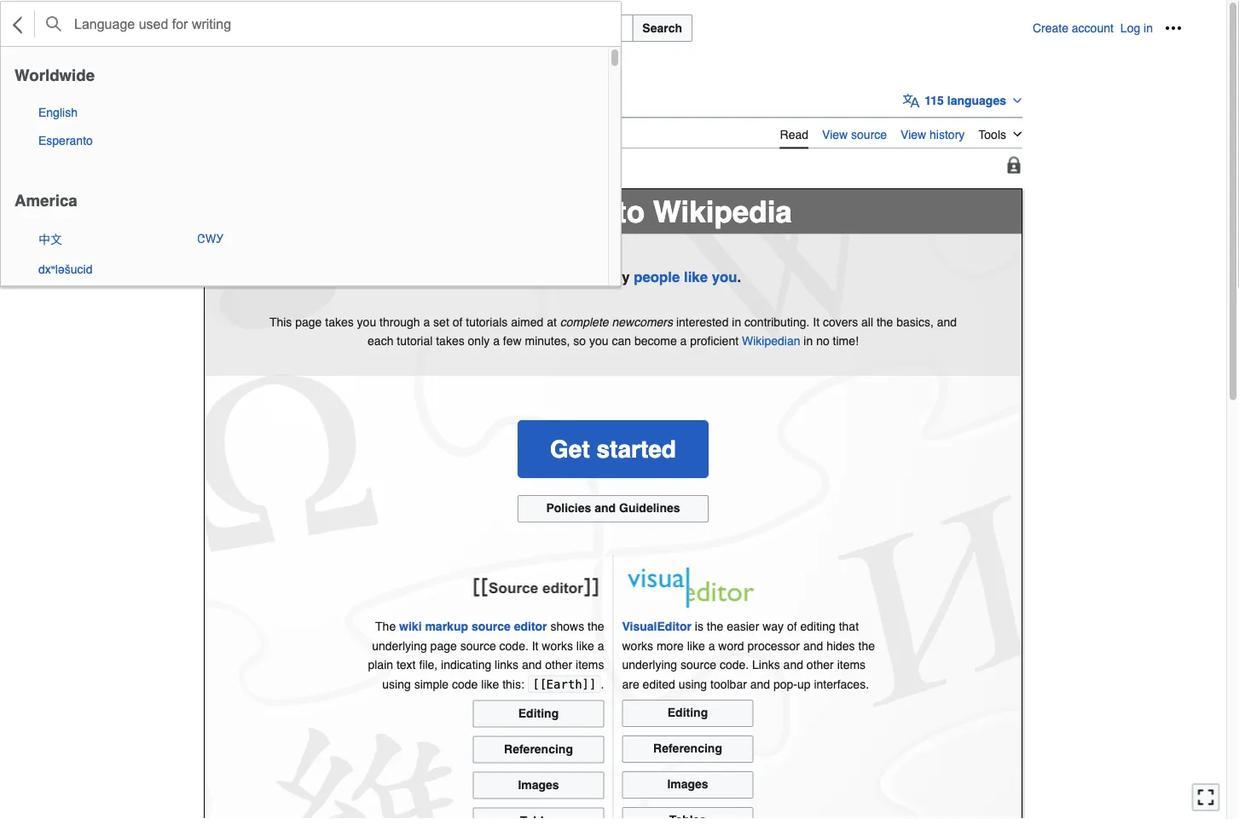 Task type: locate. For each thing, give the bounding box(es) containing it.
1 horizontal spatial referencing link
[[622, 736, 754, 763]]

page
[[295, 315, 322, 329], [431, 640, 457, 653]]

items up interfaces.
[[838, 659, 866, 672]]

0 horizontal spatial in
[[732, 315, 742, 329]]

interfaces.
[[814, 678, 869, 691]]

1 vertical spatial code.
[[720, 659, 749, 672]]

a left set
[[424, 315, 430, 329]]

view for view history
[[901, 128, 927, 141]]

processor
[[748, 640, 800, 653]]

the inside interested in contributing. it covers all the basics, and each tutorial takes only a few minutes, so you can become a proficient
[[877, 315, 894, 329]]

like down shows
[[577, 640, 595, 653]]

wikipedian
[[742, 334, 801, 348]]

1 horizontal spatial works
[[622, 640, 654, 653]]

1 vertical spatial wikipedia
[[485, 269, 552, 285]]

links
[[495, 659, 519, 672]]

of
[[453, 315, 463, 329], [787, 620, 797, 634]]

view inside view history link
[[901, 128, 927, 141]]

items inside shows the underlying page source code. it works like a plain text file, indicating links and other items using simple code like this:
[[576, 659, 604, 672]]

2 other from the left
[[807, 659, 834, 672]]

introduction to wikipedia
[[434, 195, 792, 229]]

1 horizontal spatial wikipedia
[[653, 195, 792, 229]]

the
[[375, 620, 396, 634]]

view for view source
[[823, 128, 848, 141]]

2 horizontal spatial in
[[1144, 21, 1154, 35]]

0 horizontal spatial works
[[542, 640, 573, 653]]

1 vertical spatial .
[[601, 678, 604, 691]]

takes
[[325, 315, 354, 329], [436, 334, 465, 348]]

0 horizontal spatial it
[[532, 640, 539, 653]]

by
[[613, 269, 630, 285]]

takes down set
[[436, 334, 465, 348]]

0 vertical spatial takes
[[325, 315, 354, 329]]

and right links
[[522, 659, 542, 672]]

1 horizontal spatial underlying
[[622, 659, 678, 672]]

0 vertical spatial you
[[712, 269, 738, 285]]

and right basics,
[[937, 315, 957, 329]]

1 works from the left
[[542, 640, 573, 653]]

word
[[719, 640, 745, 653]]

2 items from the left
[[838, 659, 866, 672]]

it
[[813, 315, 820, 329], [532, 640, 539, 653]]

the inside shows the underlying page source code. it works like a plain text file, indicating links and other items using simple code like this:
[[588, 620, 604, 634]]

source inside is the easier way of editing that works more like a word processor and hides the underlying source code. links and other items are edited using toolbar and pop-up interfaces.
[[681, 659, 717, 672]]

1 horizontal spatial items
[[838, 659, 866, 672]]

code. up links
[[500, 640, 529, 653]]

works inside is the easier way of editing that works more like a word processor and hides the underlying source code. links and other items are edited using toolbar and pop-up interfaces.
[[622, 640, 654, 653]]

1 vertical spatial takes
[[436, 334, 465, 348]]

page down markup on the bottom of page
[[431, 640, 457, 653]]

images link
[[622, 772, 754, 799], [473, 772, 604, 800]]

1 horizontal spatial .
[[738, 269, 742, 285]]

in up proficient
[[732, 315, 742, 329]]

dxʷləšucid link
[[32, 256, 146, 283]]

is left made
[[556, 269, 568, 285]]

Search Wikipedia search field
[[287, 15, 633, 42]]

0 vertical spatial page
[[295, 315, 322, 329]]

0 horizontal spatial images
[[518, 778, 559, 792]]

english down dxʷləšucid on the left of page
[[38, 291, 78, 305]]

started
[[597, 436, 676, 463]]

referencing link down 'this:'
[[473, 737, 604, 764]]

covers
[[823, 315, 858, 329]]

indicating
[[441, 659, 492, 672]]

like right people
[[684, 269, 708, 285]]

policies and guidelines link
[[518, 496, 709, 523]]

0 vertical spatial code.
[[500, 640, 529, 653]]

0 horizontal spatial using
[[383, 678, 411, 691]]

.
[[738, 269, 742, 285], [601, 678, 604, 691]]

all
[[862, 315, 874, 329]]

source inside shows the underlying page source code. it works like a plain text file, indicating links and other items using simple code like this:
[[460, 640, 496, 653]]

the right all
[[877, 315, 894, 329]]

works down shows
[[542, 640, 573, 653]]

2 vertical spatial you
[[590, 334, 609, 348]]

referencing link for editing link to the left
[[473, 737, 604, 764]]

can
[[612, 334, 631, 348]]

through
[[380, 315, 420, 329]]

you
[[712, 269, 738, 285], [357, 315, 376, 329], [590, 334, 609, 348]]

a up [[earth]] .
[[598, 640, 604, 653]]

the wiki markup source editor
[[375, 620, 547, 634]]

0 horizontal spatial code.
[[500, 640, 529, 653]]

1 vertical spatial of
[[787, 620, 797, 634]]

each
[[368, 334, 394, 348]]

1 horizontal spatial images
[[668, 778, 709, 792]]

1 horizontal spatial in
[[804, 334, 813, 348]]

like left 'this:'
[[481, 678, 499, 691]]

code
[[452, 678, 478, 691]]

1 horizontal spatial is
[[695, 620, 704, 634]]

中文 link
[[32, 224, 146, 255]]

view left history at the top of page
[[901, 128, 927, 141]]

view inside "view source" link
[[823, 128, 848, 141]]

wikipedia is made by people like you .
[[485, 269, 742, 285]]

are
[[622, 678, 640, 691]]

2 english link from the top
[[32, 285, 146, 312]]

. inside [[earth]] .
[[601, 678, 604, 691]]

2 works from the left
[[622, 640, 654, 653]]

view
[[823, 128, 848, 141], [901, 128, 927, 141]]

None text field
[[73, 10, 603, 38]]

1 vertical spatial english
[[38, 291, 78, 305]]

1 horizontal spatial other
[[807, 659, 834, 672]]

works for other
[[542, 640, 573, 653]]

other
[[545, 659, 573, 672], [807, 659, 834, 672]]

1 view from the left
[[823, 128, 848, 141]]

. left are in the bottom of the page
[[601, 678, 604, 691]]

. up proficient
[[738, 269, 742, 285]]

underlying inside shows the underlying page source code. it works like a plain text file, indicating links and other items using simple code like this:
[[372, 640, 427, 653]]

1 english link from the top
[[32, 99, 160, 126]]

works inside shows the underlying page source code. it works like a plain text file, indicating links and other items using simple code like this:
[[542, 640, 573, 653]]

you up each
[[357, 315, 376, 329]]

other up up
[[807, 659, 834, 672]]

works for underlying
[[622, 640, 654, 653]]

in for wikipedian in no time!
[[804, 334, 813, 348]]

the up word
[[707, 620, 724, 634]]

view history link
[[901, 117, 965, 147]]

1 horizontal spatial images link
[[622, 772, 754, 799]]

1 vertical spatial page
[[431, 640, 457, 653]]

page semi-protected image
[[1006, 157, 1023, 174]]

referencing down edited
[[654, 742, 723, 756]]

1 items from the left
[[576, 659, 604, 672]]

中文
[[38, 231, 62, 248]]

0 vertical spatial in
[[1144, 21, 1154, 35]]

editing link down edited
[[622, 700, 754, 728]]

1 vertical spatial is
[[695, 620, 704, 634]]

pop-
[[774, 678, 798, 691]]

source down more
[[681, 659, 717, 672]]

underlying up text
[[372, 640, 427, 653]]

0 horizontal spatial view
[[823, 128, 848, 141]]

takes right this
[[325, 315, 354, 329]]

and
[[937, 315, 957, 329], [595, 502, 616, 516], [804, 640, 824, 653], [522, 659, 542, 672], [784, 659, 804, 672], [751, 678, 770, 691]]

it up no in the top right of the page
[[813, 315, 820, 329]]

referencing
[[654, 742, 723, 756], [504, 743, 573, 756]]

a inside shows the underlying page source code. it works like a plain text file, indicating links and other items using simple code like this:
[[598, 640, 604, 653]]

0 horizontal spatial other
[[545, 659, 573, 672]]

2 vertical spatial in
[[804, 334, 813, 348]]

a left few
[[493, 334, 500, 348]]

0 horizontal spatial items
[[576, 659, 604, 672]]

using down text
[[383, 678, 411, 691]]

1 vertical spatial english link
[[32, 285, 146, 312]]

code.
[[500, 640, 529, 653], [720, 659, 749, 672]]

links
[[753, 659, 780, 672]]

and inside interested in contributing. it covers all the basics, and each tutorial takes only a few minutes, so you can become a proficient
[[937, 315, 957, 329]]

aimed
[[511, 315, 544, 329]]

items up [[earth]] .
[[576, 659, 604, 672]]

this page takes you through a set of tutorials aimed at complete newcomers
[[270, 315, 673, 329]]

editing link
[[622, 700, 754, 728], [473, 701, 604, 728]]

made
[[572, 269, 609, 285]]

in for interested in contributing. it covers all the basics, and each tutorial takes only a few minutes, so you can become a proficient
[[732, 315, 742, 329]]

1 horizontal spatial editing link
[[622, 700, 754, 728]]

0 vertical spatial it
[[813, 315, 820, 329]]

of right way
[[787, 620, 797, 634]]

english
[[38, 105, 78, 119], [38, 291, 78, 305]]

1 horizontal spatial using
[[679, 678, 707, 691]]

2 using from the left
[[679, 678, 707, 691]]

1 horizontal spatial it
[[813, 315, 820, 329]]

view right read
[[823, 128, 848, 141]]

other inside is the easier way of editing that works more like a word processor and hides the underlying source code. links and other items are edited using toolbar and pop-up interfaces.
[[807, 659, 834, 672]]

it inside interested in contributing. it covers all the basics, and each tutorial takes only a few minutes, so you can become a proficient
[[813, 315, 820, 329]]

like right more
[[687, 640, 705, 653]]

1 horizontal spatial of
[[787, 620, 797, 634]]

is down wikipedia:visualeditor/user guide image
[[695, 620, 704, 634]]

images for referencing link for the right editing link
[[668, 778, 709, 792]]

you right so
[[590, 334, 609, 348]]

account
[[1072, 21, 1114, 35]]

0 vertical spatial underlying
[[372, 640, 427, 653]]

of right set
[[453, 315, 463, 329]]

tutorials
[[466, 315, 508, 329]]

0 vertical spatial of
[[453, 315, 463, 329]]

2 view from the left
[[901, 128, 927, 141]]

0 horizontal spatial wikipedia
[[485, 269, 552, 285]]

editing down edited
[[668, 706, 708, 720]]

esperanto
[[38, 134, 93, 148]]

referencing down 'this:'
[[504, 743, 573, 756]]

1 other from the left
[[545, 659, 573, 672]]

plain
[[368, 659, 393, 672]]

0 horizontal spatial referencing link
[[473, 737, 604, 764]]

1 horizontal spatial view
[[901, 128, 927, 141]]

items
[[576, 659, 604, 672], [838, 659, 866, 672]]

0 vertical spatial english link
[[32, 99, 160, 126]]

0 vertical spatial english
[[38, 105, 78, 119]]

a left word
[[709, 640, 715, 653]]

log in link
[[1121, 21, 1154, 35]]

0 horizontal spatial page
[[295, 315, 322, 329]]

help:wikitext image
[[468, 564, 604, 612]]

editing link down 'this:'
[[473, 701, 604, 728]]

the
[[877, 315, 894, 329], [588, 620, 604, 634], [707, 620, 724, 634], [859, 640, 875, 653]]

using right edited
[[679, 678, 707, 691]]

is
[[556, 269, 568, 285], [695, 620, 704, 634]]

other inside shows the underlying page source code. it works like a plain text file, indicating links and other items using simple code like this:
[[545, 659, 573, 672]]

1 horizontal spatial code.
[[720, 659, 749, 672]]

using inside is the easier way of editing that works more like a word processor and hides the underlying source code. links and other items are edited using toolbar and pop-up interfaces.
[[679, 678, 707, 691]]

english up the esperanto
[[38, 105, 78, 119]]

set
[[434, 315, 449, 329]]

works
[[542, 640, 573, 653], [622, 640, 654, 653]]

editing down 'this:'
[[519, 707, 559, 720]]

editor
[[514, 620, 547, 634]]

wikipedia
[[653, 195, 792, 229], [485, 269, 552, 285]]

the right hides
[[859, 640, 875, 653]]

basics,
[[897, 315, 934, 329]]

0 horizontal spatial underlying
[[372, 640, 427, 653]]

2 horizontal spatial you
[[712, 269, 738, 285]]

1 using from the left
[[383, 678, 411, 691]]

in inside interested in contributing. it covers all the basics, and each tutorial takes only a few minutes, so you can become a proficient
[[732, 315, 742, 329]]

1 vertical spatial in
[[732, 315, 742, 329]]

underlying up edited
[[622, 659, 678, 672]]

0 horizontal spatial .
[[601, 678, 604, 691]]

you up interested
[[712, 269, 738, 285]]

0 horizontal spatial images link
[[473, 772, 604, 800]]

0 horizontal spatial takes
[[325, 315, 354, 329]]

visualeditor link
[[622, 620, 692, 634]]

1 vertical spatial it
[[532, 640, 539, 653]]

other up [[earth]]
[[545, 659, 573, 672]]

more
[[657, 640, 684, 653]]

menu image
[[44, 20, 61, 37]]

proficient
[[690, 334, 739, 348]]

works down visualeditor link
[[622, 640, 654, 653]]

a
[[424, 315, 430, 329], [493, 334, 500, 348], [680, 334, 687, 348], [598, 640, 604, 653], [709, 640, 715, 653]]

log in and more options image
[[1165, 20, 1183, 37]]

english link down dxʷləšucid link on the left top
[[32, 285, 146, 312]]

history
[[930, 128, 965, 141]]

1 vertical spatial underlying
[[622, 659, 678, 672]]

code. down word
[[720, 659, 749, 672]]

1 horizontal spatial takes
[[436, 334, 465, 348]]

0 vertical spatial is
[[556, 269, 568, 285]]

guidelines
[[619, 502, 680, 516]]

languages
[[948, 94, 1007, 107]]

0 horizontal spatial you
[[357, 315, 376, 329]]

source left editor
[[472, 620, 511, 634]]

create
[[1033, 21, 1069, 35]]

1 horizontal spatial page
[[431, 640, 457, 653]]

1 horizontal spatial you
[[590, 334, 609, 348]]

0 vertical spatial wikipedia
[[653, 195, 792, 229]]

introduction to wikipedia main content
[[197, 77, 1033, 820]]

in left no in the top right of the page
[[804, 334, 813, 348]]

1 vertical spatial you
[[357, 315, 376, 329]]

get started
[[550, 436, 676, 463]]

english link
[[32, 99, 160, 126], [32, 285, 146, 312]]

english link up esperanto link
[[32, 99, 160, 126]]

page right this
[[295, 315, 322, 329]]

it down editor
[[532, 640, 539, 653]]

in right log
[[1144, 21, 1154, 35]]

referencing link down edited
[[622, 736, 754, 763]]

source down wiki markup source editor link
[[460, 640, 496, 653]]

the right shows
[[588, 620, 604, 634]]



Task type: vqa. For each thing, say whether or not it's contained in the screenshot.
2nd "View" from left
yes



Task type: describe. For each thing, give the bounding box(es) containing it.
that
[[839, 620, 859, 634]]

115 languages
[[925, 94, 1007, 107]]

items inside is the easier way of editing that works more like a word processor and hides the underlying source code. links and other items are edited using toolbar and pop-up interfaces.
[[838, 659, 866, 672]]

complete
[[560, 315, 609, 329]]

and down editing on the bottom right of page
[[804, 640, 824, 653]]

0 horizontal spatial of
[[453, 315, 463, 329]]

and right policies in the bottom of the page
[[595, 502, 616, 516]]

Language used for writing text field
[[73, 10, 603, 38]]

is the easier way of editing that works more like a word processor and hides the underlying source code. links and other items are edited using toolbar and pop-up interfaces.
[[622, 620, 875, 691]]

newcomers
[[612, 315, 673, 329]]

search
[[643, 21, 683, 35]]

it inside shows the underlying page source code. it works like a plain text file, indicating links and other items using simple code like this:
[[532, 640, 539, 653]]

only
[[468, 334, 490, 348]]

view source link
[[823, 117, 887, 147]]

underlying inside is the easier way of editing that works more like a word processor and hides the underlying source code. links and other items are edited using toolbar and pop-up interfaces.
[[622, 659, 678, 672]]

shows the underlying page source code. it works like a plain text file, indicating links and other items using simple code like this:
[[368, 620, 604, 691]]

up
[[798, 678, 811, 691]]

policies and guidelines
[[546, 502, 680, 516]]

few
[[503, 334, 522, 348]]

of inside is the easier way of editing that works more like a word processor and hides the underlying source code. links and other items are edited using toolbar and pop-up interfaces.
[[787, 620, 797, 634]]

hides
[[827, 640, 855, 653]]

interested in contributing. it covers all the basics, and each tutorial takes only a few minutes, so you can become a proficient
[[368, 315, 957, 348]]

wikipedia image
[[130, 13, 232, 28]]

get
[[550, 436, 590, 463]]

and down "links"
[[751, 678, 770, 691]]

1 english from the top
[[38, 105, 78, 119]]

[[earth]]
[[532, 678, 597, 692]]

1 horizontal spatial referencing
[[654, 742, 723, 756]]

policies
[[546, 502, 592, 516]]

america
[[15, 192, 77, 210]]

contributing.
[[745, 315, 810, 329]]

esperanto link
[[32, 127, 160, 154]]

text
[[397, 659, 416, 672]]

shows
[[551, 620, 585, 634]]

edited
[[643, 678, 676, 691]]

and inside shows the underlying page source code. it works like a plain text file, indicating links and other items using simple code like this:
[[522, 659, 542, 672]]

takes inside interested in contributing. it covers all the basics, and each tutorial takes only a few minutes, so you can become a proficient
[[436, 334, 465, 348]]

and up pop-
[[784, 659, 804, 672]]

at
[[547, 315, 557, 329]]

tools
[[979, 128, 1007, 141]]

this
[[270, 315, 292, 329]]

worldwide
[[15, 66, 95, 85]]

images link for referencing link for the right editing link
[[622, 772, 754, 799]]

language progressive image
[[903, 92, 920, 109]]

wikipedian in no time!
[[742, 334, 859, 348]]

minutes,
[[525, 334, 570, 348]]

toolbar
[[711, 678, 747, 691]]

images link for editing link to the left's referencing link
[[473, 772, 604, 800]]

view source
[[823, 128, 887, 141]]

2 english from the top
[[38, 291, 78, 305]]

dxʷləšucid
[[38, 263, 93, 277]]

view history
[[901, 128, 965, 141]]

images for editing link to the left's referencing link
[[518, 778, 559, 792]]

referencing link for the right editing link
[[622, 736, 754, 763]]

read
[[780, 128, 809, 141]]

interested
[[677, 315, 729, 329]]

you inside interested in contributing. it covers all the basics, and each tutorial takes only a few minutes, so you can become a proficient
[[590, 334, 609, 348]]

introduction
[[434, 195, 609, 229]]

easier
[[727, 620, 760, 634]]

wiki
[[399, 620, 422, 634]]

0 horizontal spatial referencing
[[504, 743, 573, 756]]

create account log in
[[1033, 21, 1154, 35]]

1 horizontal spatial editing
[[668, 706, 708, 720]]

people
[[634, 269, 680, 285]]

no
[[817, 334, 830, 348]]

visualeditor
[[622, 620, 692, 634]]

is inside is the easier way of editing that works more like a word processor and hides the underlying source code. links and other items are edited using toolbar and pop-up interfaces.
[[695, 620, 704, 634]]

Search search field
[[266, 15, 1033, 42]]

0 horizontal spatial editing
[[519, 707, 559, 720]]

search button
[[632, 15, 693, 42]]

page inside shows the underlying page source code. it works like a plain text file, indicating links and other items using simple code like this:
[[431, 640, 457, 653]]

the free encyclopedia image
[[131, 32, 231, 44]]

0 horizontal spatial is
[[556, 269, 568, 285]]

0 vertical spatial .
[[738, 269, 742, 285]]

using inside shows the underlying page source code. it works like a plain text file, indicating links and other items using simple code like this:
[[383, 678, 411, 691]]

become
[[635, 334, 677, 348]]

source left view history
[[852, 128, 887, 141]]

0 horizontal spatial editing link
[[473, 701, 604, 728]]

create account link
[[1033, 21, 1114, 35]]

markup
[[425, 620, 468, 634]]

log
[[1121, 21, 1141, 35]]

in inside personal tools navigation
[[1144, 21, 1154, 35]]

code. inside is the easier way of editing that works more like a word processor and hides the underlying source code. links and other items are edited using toolbar and pop-up interfaces.
[[720, 659, 749, 672]]

so
[[574, 334, 586, 348]]

file,
[[419, 659, 438, 672]]

simple
[[414, 678, 449, 691]]

read link
[[780, 117, 809, 149]]

wikipedia:visualeditor/user guide image
[[622, 564, 759, 612]]

personal tools navigation
[[1033, 15, 1188, 42]]

ꮳꮃꭹ
[[197, 231, 224, 245]]

get started link
[[518, 421, 709, 479]]

ꮳꮃꭹ link
[[190, 224, 305, 252]]

time!
[[833, 334, 859, 348]]

to
[[617, 195, 645, 229]]

like inside is the easier way of editing that works more like a word processor and hides the underlying source code. links and other items are edited using toolbar and pop-up interfaces.
[[687, 640, 705, 653]]

tutorial
[[397, 334, 433, 348]]

wikipedian link
[[742, 334, 801, 348]]

a inside is the easier way of editing that works more like a word processor and hides the underlying source code. links and other items are edited using toolbar and pop-up interfaces.
[[709, 640, 715, 653]]

fullscreen image
[[1198, 790, 1215, 807]]

editing
[[801, 620, 836, 634]]

wiki markup source editor link
[[399, 620, 547, 634]]

a down interested
[[680, 334, 687, 348]]

code. inside shows the underlying page source code. it works like a plain text file, indicating links and other items using simple code like this:
[[500, 640, 529, 653]]

[[earth]] .
[[532, 678, 604, 692]]



